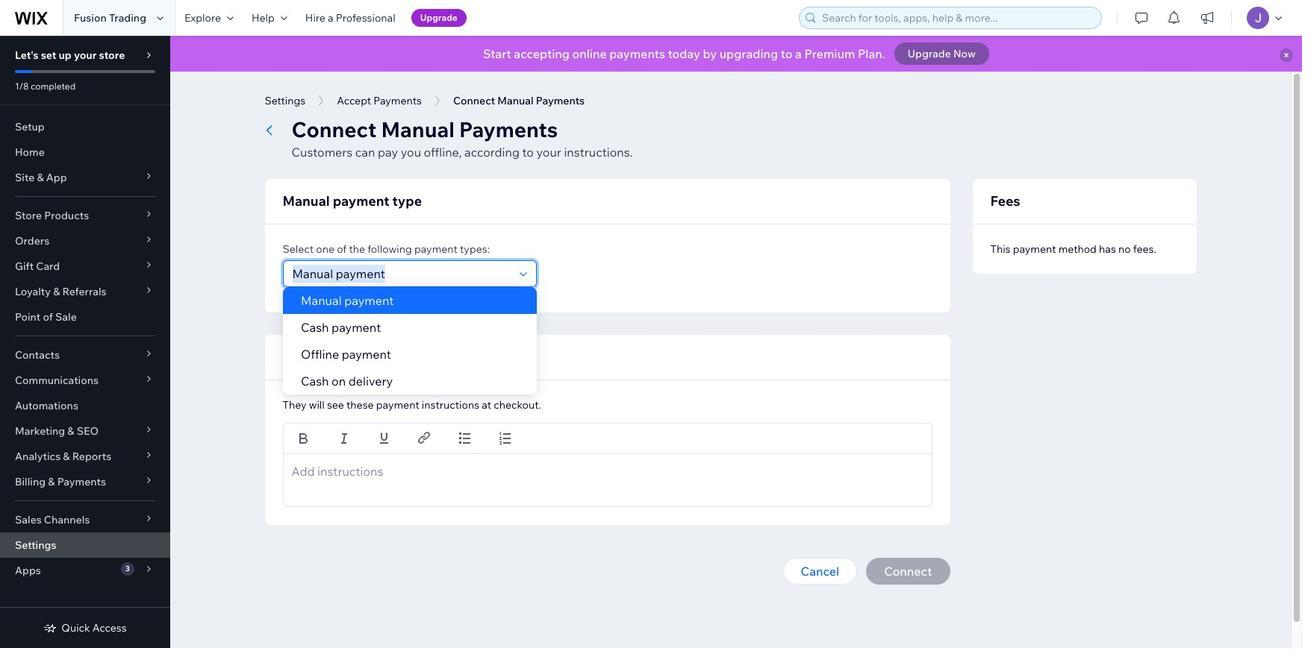 Task type: describe. For each thing, give the bounding box(es) containing it.
has
[[1099, 243, 1116, 256]]

marketing & seo button
[[0, 419, 170, 444]]

plan.
[[858, 46, 885, 61]]

quick access button
[[44, 622, 127, 635]]

home
[[15, 146, 45, 159]]

checkout.
[[494, 399, 541, 412]]

hire a professional
[[305, 11, 395, 25]]

connect
[[292, 116, 376, 143]]

customers
[[338, 349, 406, 366]]

store products button
[[0, 203, 170, 228]]

3
[[125, 564, 130, 574]]

a inside alert
[[795, 46, 802, 61]]

gift card button
[[0, 254, 170, 279]]

payment for cash payment
[[331, 320, 381, 335]]

let your customers know how to pay
[[283, 349, 517, 366]]

quick
[[61, 622, 90, 635]]

& for marketing
[[67, 425, 74, 438]]

online
[[572, 46, 607, 61]]

instructions
[[422, 399, 479, 412]]

site & app button
[[0, 165, 170, 190]]

offline
[[301, 347, 339, 362]]

store products
[[15, 209, 89, 222]]

see
[[327, 399, 344, 412]]

payments
[[609, 46, 665, 61]]

store
[[99, 49, 125, 62]]

will
[[309, 399, 325, 412]]

site
[[15, 171, 35, 184]]

fees.
[[1133, 243, 1156, 256]]

start accepting online payments today by upgrading to a premium plan.
[[483, 46, 885, 61]]

settings for settings link
[[15, 539, 56, 553]]

manual for manual payment
[[301, 293, 341, 308]]

sidebar element
[[0, 36, 170, 649]]

select one of the following payment types:
[[283, 243, 490, 256]]

completed
[[31, 81, 76, 92]]

pay inside connect manual payments customers can pay you offline, according to your instructions.
[[378, 145, 398, 160]]

contacts button
[[0, 343, 170, 368]]

manual for manual payment type
[[283, 193, 330, 210]]

accept
[[337, 94, 371, 108]]

one
[[316, 243, 335, 256]]

& for billing
[[48, 476, 55, 489]]

premium
[[804, 46, 855, 61]]

billing
[[15, 476, 46, 489]]

payment for manual payment
[[344, 293, 393, 308]]

explore
[[184, 11, 221, 25]]

upgrade button
[[411, 9, 467, 27]]

payments for &
[[57, 476, 106, 489]]

upgrading
[[719, 46, 778, 61]]

manual payment
[[301, 293, 393, 308]]

1 horizontal spatial of
[[337, 243, 347, 256]]

you
[[401, 145, 421, 160]]

professional
[[336, 11, 395, 25]]

settings button
[[257, 90, 313, 112]]

Search for tools, apps, help & more... field
[[818, 7, 1097, 28]]

cash on delivery
[[301, 374, 392, 389]]

now
[[953, 47, 976, 60]]

your inside connect manual payments customers can pay you offline, according to your instructions.
[[536, 145, 561, 160]]

no
[[1118, 243, 1131, 256]]

to inside alert
[[781, 46, 792, 61]]

payment for this payment method has no fees.
[[1013, 243, 1056, 256]]

1/8 completed
[[15, 81, 76, 92]]

payments inside 'button'
[[373, 94, 422, 108]]

orders button
[[0, 228, 170, 254]]

upgrade for upgrade
[[420, 12, 458, 23]]

cash payment
[[301, 320, 381, 335]]

according
[[464, 145, 520, 160]]

& for site
[[37, 171, 44, 184]]

home link
[[0, 140, 170, 165]]

channels
[[44, 514, 90, 527]]

following
[[367, 243, 412, 256]]

this payment method has no fees.
[[990, 243, 1156, 256]]

store
[[15, 209, 42, 222]]

setup link
[[0, 114, 170, 140]]

can
[[355, 145, 375, 160]]

1 horizontal spatial pay
[[494, 349, 517, 366]]

2 vertical spatial your
[[306, 349, 335, 366]]

quick access
[[61, 622, 127, 635]]

customers
[[292, 145, 353, 160]]

& for loyalty
[[53, 285, 60, 299]]

sales channels button
[[0, 508, 170, 533]]

upgrade now button
[[894, 43, 989, 65]]

Select one of the following payment types: field
[[288, 261, 515, 287]]

payments for manual
[[459, 116, 558, 143]]

1/8
[[15, 81, 29, 92]]

marketing & seo
[[15, 425, 99, 438]]

at
[[482, 399, 491, 412]]



Task type: locate. For each thing, give the bounding box(es) containing it.
payments up according
[[459, 116, 558, 143]]

1 horizontal spatial to
[[522, 145, 534, 160]]

let
[[283, 349, 303, 366]]

& inside popup button
[[48, 476, 55, 489]]

delivery
[[348, 374, 392, 389]]

manual payment type
[[283, 193, 422, 210]]

types:
[[460, 243, 490, 256]]

upgrade for upgrade now
[[908, 47, 951, 60]]

loyalty & referrals
[[15, 285, 106, 299]]

help
[[252, 11, 275, 25]]

to right according
[[522, 145, 534, 160]]

1 horizontal spatial upgrade
[[908, 47, 951, 60]]

cash left on
[[301, 374, 329, 389]]

access
[[92, 622, 127, 635]]

1 vertical spatial cash
[[301, 374, 329, 389]]

2 horizontal spatial to
[[781, 46, 792, 61]]

by
[[703, 46, 717, 61]]

today
[[668, 46, 700, 61]]

2 vertical spatial to
[[477, 349, 491, 366]]

2 horizontal spatial your
[[536, 145, 561, 160]]

0 vertical spatial to
[[781, 46, 792, 61]]

manual up select
[[283, 193, 330, 210]]

settings inside sidebar element
[[15, 539, 56, 553]]

fusion trading
[[74, 11, 146, 25]]

loyalty & referrals button
[[0, 279, 170, 305]]

the
[[349, 243, 365, 256]]

& inside dropdown button
[[67, 425, 74, 438]]

manual inside option
[[301, 293, 341, 308]]

list box
[[283, 287, 536, 395]]

payments down analytics & reports popup button
[[57, 476, 106, 489]]

payment for manual payment type
[[333, 193, 389, 210]]

1 vertical spatial payments
[[459, 116, 558, 143]]

settings inside "button"
[[265, 94, 305, 108]]

payment left type
[[333, 193, 389, 210]]

settings link
[[0, 533, 170, 558]]

payment down manual payment
[[331, 320, 381, 335]]

list box containing manual payment
[[283, 287, 536, 395]]

cash
[[301, 320, 329, 335], [301, 374, 329, 389]]

hire
[[305, 11, 325, 25]]

0 vertical spatial manual
[[381, 116, 455, 143]]

fees
[[990, 193, 1020, 210]]

1 vertical spatial to
[[522, 145, 534, 160]]

a right hire
[[328, 11, 333, 25]]

site & app
[[15, 171, 67, 184]]

2 vertical spatial manual
[[301, 293, 341, 308]]

gift
[[15, 260, 34, 273]]

& right loyalty
[[53, 285, 60, 299]]

0 horizontal spatial to
[[477, 349, 491, 366]]

None text field
[[283, 454, 932, 508]]

cash for cash payment
[[301, 320, 329, 335]]

payments inside connect manual payments customers can pay you offline, according to your instructions.
[[459, 116, 558, 143]]

method
[[1058, 243, 1097, 256]]

reports
[[72, 450, 111, 464]]

analytics & reports
[[15, 450, 111, 464]]

point of sale
[[15, 311, 77, 324]]

pay right 'how'
[[494, 349, 517, 366]]

referrals
[[62, 285, 106, 299]]

automations
[[15, 399, 78, 413]]

payment inside option
[[344, 293, 393, 308]]

payment up 'delivery'
[[341, 347, 391, 362]]

a left premium
[[795, 46, 802, 61]]

of
[[337, 243, 347, 256], [43, 311, 53, 324]]

to inside connect manual payments customers can pay you offline, according to your instructions.
[[522, 145, 534, 160]]

point of sale link
[[0, 305, 170, 330]]

payments inside popup button
[[57, 476, 106, 489]]

trading
[[109, 11, 146, 25]]

1 horizontal spatial payments
[[373, 94, 422, 108]]

1 vertical spatial of
[[43, 311, 53, 324]]

up
[[59, 49, 72, 62]]

to right upgrading
[[781, 46, 792, 61]]

orders
[[15, 234, 49, 248]]

accepting
[[514, 46, 570, 61]]

your right let
[[306, 349, 335, 366]]

upgrade inside upgrade "button"
[[420, 12, 458, 23]]

0 horizontal spatial a
[[328, 11, 333, 25]]

payment right "this"
[[1013, 243, 1056, 256]]

let's
[[15, 49, 39, 62]]

fusion
[[74, 11, 107, 25]]

1 vertical spatial your
[[536, 145, 561, 160]]

select
[[283, 243, 314, 256]]

connect manual payments customers can pay you offline, according to your instructions.
[[292, 116, 633, 160]]

of left sale
[[43, 311, 53, 324]]

manual inside connect manual payments customers can pay you offline, according to your instructions.
[[381, 116, 455, 143]]

1 horizontal spatial a
[[795, 46, 802, 61]]

& inside dropdown button
[[37, 171, 44, 184]]

your right 'up'
[[74, 49, 97, 62]]

billing & payments
[[15, 476, 106, 489]]

upgrade right professional
[[420, 12, 458, 23]]

0 horizontal spatial settings
[[15, 539, 56, 553]]

accept payments button
[[329, 90, 429, 112]]

analytics
[[15, 450, 61, 464]]

2 cash from the top
[[301, 374, 329, 389]]

upgrade
[[420, 12, 458, 23], [908, 47, 951, 60]]

0 vertical spatial cash
[[301, 320, 329, 335]]

let's set up your store
[[15, 49, 125, 62]]

seo
[[77, 425, 99, 438]]

they will see these payment instructions at checkout.
[[283, 399, 541, 412]]

products
[[44, 209, 89, 222]]

settings down sales
[[15, 539, 56, 553]]

point
[[15, 311, 41, 324]]

& left seo
[[67, 425, 74, 438]]

help button
[[243, 0, 296, 36]]

0 vertical spatial upgrade
[[420, 12, 458, 23]]

settings up connect
[[265, 94, 305, 108]]

0 vertical spatial payments
[[373, 94, 422, 108]]

1 horizontal spatial your
[[306, 349, 335, 366]]

1 cash from the top
[[301, 320, 329, 335]]

analytics & reports button
[[0, 444, 170, 470]]

0 horizontal spatial payments
[[57, 476, 106, 489]]

1 vertical spatial pay
[[494, 349, 517, 366]]

cancel button
[[783, 558, 857, 585]]

manual up you
[[381, 116, 455, 143]]

card
[[36, 260, 60, 273]]

0 horizontal spatial pay
[[378, 145, 398, 160]]

accept payments
[[337, 94, 422, 108]]

settings for settings "button"
[[265, 94, 305, 108]]

your left "instructions."
[[536, 145, 561, 160]]

payment for offline payment
[[341, 347, 391, 362]]

how
[[447, 349, 474, 366]]

loyalty
[[15, 285, 51, 299]]

automations link
[[0, 393, 170, 419]]

marketing
[[15, 425, 65, 438]]

0 vertical spatial a
[[328, 11, 333, 25]]

manual
[[381, 116, 455, 143], [283, 193, 330, 210], [301, 293, 341, 308]]

start
[[483, 46, 511, 61]]

offline,
[[424, 145, 462, 160]]

upgrade left now
[[908, 47, 951, 60]]

pay
[[378, 145, 398, 160], [494, 349, 517, 366]]

apps
[[15, 564, 41, 578]]

1 horizontal spatial settings
[[265, 94, 305, 108]]

start accepting online payments today by upgrading to a premium plan. alert
[[170, 36, 1302, 72]]

app
[[46, 171, 67, 184]]

& right billing
[[48, 476, 55, 489]]

cash for cash on delivery
[[301, 374, 329, 389]]

1 vertical spatial upgrade
[[908, 47, 951, 60]]

& for analytics
[[63, 450, 70, 464]]

manual up cash payment
[[301, 293, 341, 308]]

of left the the
[[337, 243, 347, 256]]

0 vertical spatial pay
[[378, 145, 398, 160]]

type
[[392, 193, 422, 210]]

sales channels
[[15, 514, 90, 527]]

billing & payments button
[[0, 470, 170, 495]]

0 vertical spatial your
[[74, 49, 97, 62]]

0 vertical spatial of
[[337, 243, 347, 256]]

your inside sidebar element
[[74, 49, 97, 62]]

payments
[[373, 94, 422, 108], [459, 116, 558, 143], [57, 476, 106, 489]]

payments right accept
[[373, 94, 422, 108]]

payment left types:
[[414, 243, 458, 256]]

&
[[37, 171, 44, 184], [53, 285, 60, 299], [67, 425, 74, 438], [63, 450, 70, 464], [48, 476, 55, 489]]

2 horizontal spatial payments
[[459, 116, 558, 143]]

manual payment option
[[283, 287, 536, 314]]

1 vertical spatial settings
[[15, 539, 56, 553]]

0 vertical spatial settings
[[265, 94, 305, 108]]

1 vertical spatial manual
[[283, 193, 330, 210]]

& left reports
[[63, 450, 70, 464]]

payment up cash payment
[[344, 293, 393, 308]]

pay right can
[[378, 145, 398, 160]]

instructions.
[[564, 145, 633, 160]]

these
[[346, 399, 374, 412]]

they
[[283, 399, 306, 412]]

payment
[[333, 193, 389, 210], [414, 243, 458, 256], [1013, 243, 1056, 256], [344, 293, 393, 308], [331, 320, 381, 335], [341, 347, 391, 362], [376, 399, 419, 412]]

contacts
[[15, 349, 60, 362]]

payment down 'delivery'
[[376, 399, 419, 412]]

of inside point of sale link
[[43, 311, 53, 324]]

2 vertical spatial payments
[[57, 476, 106, 489]]

upgrade inside upgrade now button
[[908, 47, 951, 60]]

your
[[74, 49, 97, 62], [536, 145, 561, 160], [306, 349, 335, 366]]

0 horizontal spatial of
[[43, 311, 53, 324]]

0 horizontal spatial upgrade
[[420, 12, 458, 23]]

1 vertical spatial a
[[795, 46, 802, 61]]

to right 'how'
[[477, 349, 491, 366]]

& right the site
[[37, 171, 44, 184]]

offline payment
[[301, 347, 391, 362]]

0 horizontal spatial your
[[74, 49, 97, 62]]

sale
[[55, 311, 77, 324]]

cash up offline
[[301, 320, 329, 335]]



